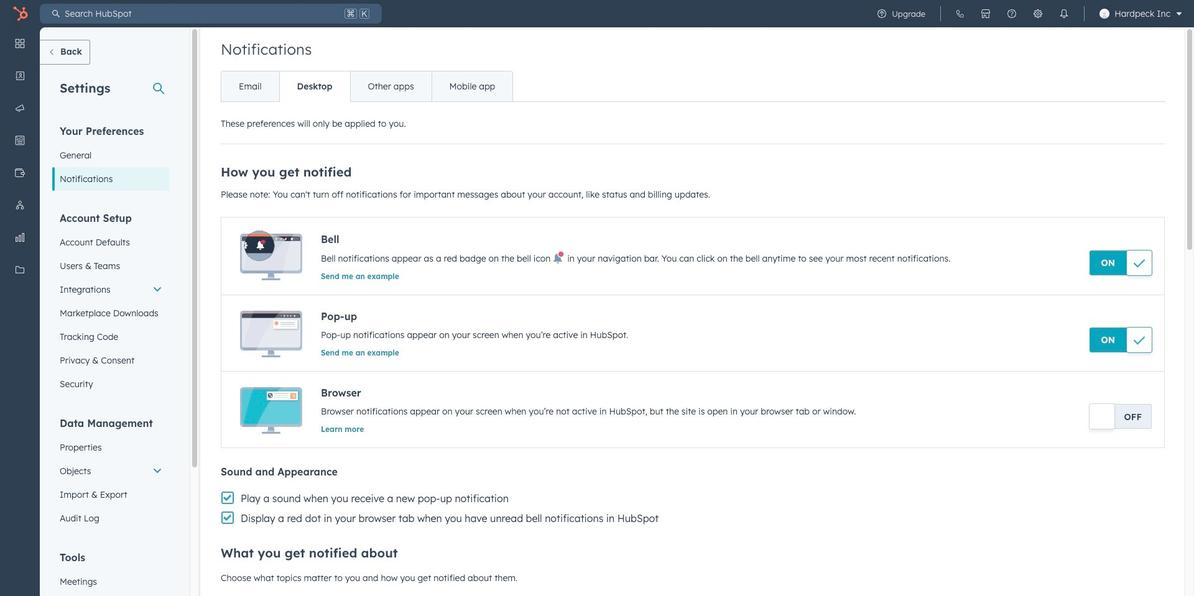 Task type: vqa. For each thing, say whether or not it's contained in the screenshot.
menu to the left
yes



Task type: locate. For each thing, give the bounding box(es) containing it.
0 horizontal spatial menu
[[0, 27, 40, 565]]

settings image
[[1033, 9, 1043, 19]]

notifications image
[[1059, 9, 1069, 19]]

navigation
[[221, 71, 513, 102]]

your preferences element
[[52, 124, 170, 191]]

account setup element
[[52, 211, 170, 396]]

menu
[[869, 0, 1187, 27], [0, 27, 40, 565]]

data management element
[[52, 417, 170, 531]]

tools element
[[52, 551, 170, 597]]



Task type: describe. For each thing, give the bounding box(es) containing it.
marketplaces image
[[981, 9, 991, 19]]

1 horizontal spatial menu
[[869, 0, 1187, 27]]

Search HubSpot search field
[[60, 4, 342, 24]]

dirk hardpeck image
[[1100, 9, 1110, 19]]

help image
[[1007, 9, 1017, 19]]



